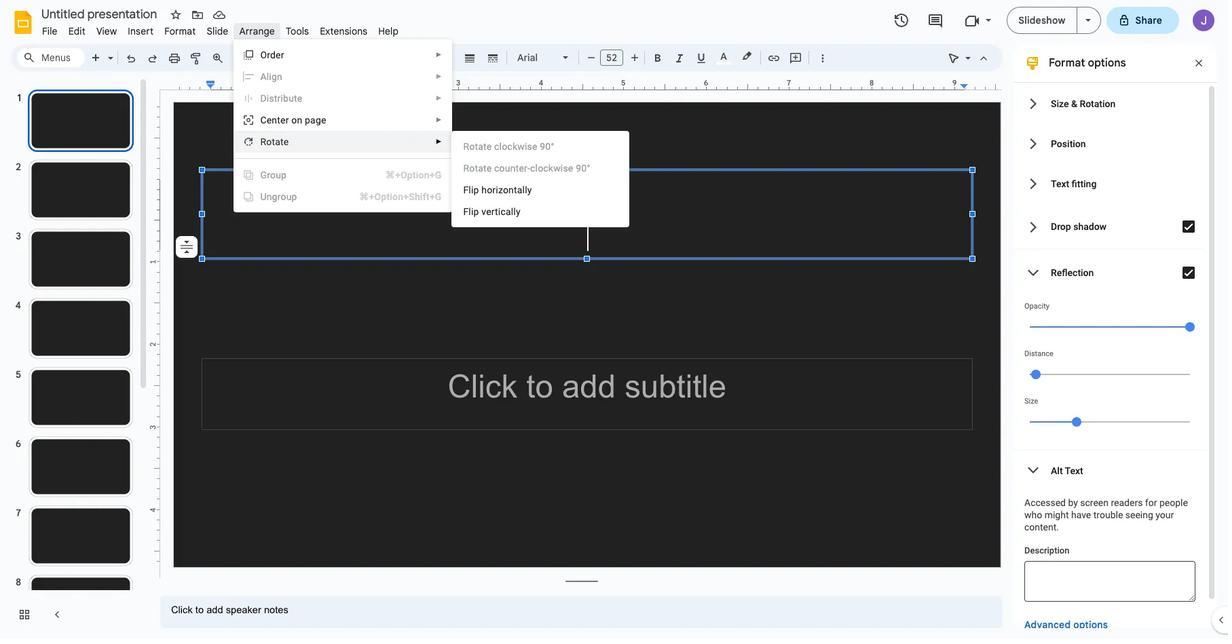 Task type: locate. For each thing, give the bounding box(es) containing it.
flip left h
[[463, 185, 479, 196]]

menu bar
[[37, 18, 404, 40]]

1 vertical spatial 90°
[[576, 163, 591, 174]]

size inside tab
[[1051, 98, 1069, 109]]

people
[[1160, 498, 1188, 509]]

2 ► from the top
[[436, 73, 442, 80]]

clockwise
[[530, 163, 573, 174]]

description
[[1025, 546, 1070, 556]]

1 vertical spatial flip
[[463, 206, 479, 217]]

r
[[260, 136, 266, 147]]

format
[[164, 25, 196, 37], [1049, 56, 1085, 70]]

&
[[1072, 98, 1078, 109]]

font list. arial selected. option
[[517, 48, 555, 67]]

distance image
[[1031, 370, 1041, 380]]

0 horizontal spatial 90°
[[540, 141, 555, 152]]

option
[[176, 236, 198, 258]]

counter-
[[494, 163, 530, 174]]

ro t ate counter-clockwise 90°
[[463, 163, 591, 174]]

format down star option
[[164, 25, 196, 37]]

o
[[260, 50, 267, 60]]

size
[[1051, 98, 1069, 109], [1025, 397, 1039, 406]]

menu bar inside "menu bar" "banner"
[[37, 18, 404, 40]]

edit menu item
[[63, 23, 91, 39]]

size down distance icon
[[1025, 397, 1039, 406]]

align a element
[[260, 71, 287, 82]]

view
[[96, 25, 117, 37]]

c enter on page
[[260, 115, 326, 126]]

have
[[1072, 510, 1091, 521]]

flip for flip h orizontally
[[463, 185, 479, 196]]

0 vertical spatial format
[[164, 25, 196, 37]]

text right alt
[[1065, 465, 1084, 476]]

90°
[[540, 141, 555, 152], [576, 163, 591, 174]]

menu item containing a
[[235, 66, 452, 88]]

format inside format options section
[[1049, 56, 1085, 70]]

rotate r element
[[260, 136, 293, 147]]

ngroup
[[267, 191, 297, 202]]

⌘+option+shift+g element
[[343, 190, 442, 204]]

slideshow
[[1019, 14, 1066, 26]]

0 vertical spatial options
[[1088, 56, 1126, 70]]

1 vertical spatial format
[[1049, 56, 1085, 70]]

navigation
[[0, 77, 149, 640]]

flip v ertically
[[463, 206, 521, 217]]

help
[[378, 25, 399, 37]]

content.
[[1025, 522, 1059, 533]]

seeing
[[1126, 510, 1154, 521]]

Rename text field
[[37, 5, 165, 22]]

format inside "format" 'menu item'
[[164, 25, 196, 37]]

order o element
[[260, 50, 288, 60]]

rder
[[267, 50, 284, 60]]

options
[[1088, 56, 1126, 70], [1074, 619, 1108, 632]]

file menu item
[[37, 23, 63, 39]]

menu item containing ro
[[453, 158, 629, 179]]

options for advanced options
[[1074, 619, 1108, 632]]

text
[[1051, 178, 1070, 189], [1065, 465, 1084, 476]]

position tab
[[1014, 124, 1207, 164]]

size for size
[[1025, 397, 1039, 406]]

menu bar containing file
[[37, 18, 404, 40]]

text left fitting
[[1051, 178, 1070, 189]]

format for format
[[164, 25, 196, 37]]

3 ► from the top
[[436, 94, 442, 102]]

1 ► from the top
[[436, 51, 442, 58]]

0 vertical spatial flip
[[463, 185, 479, 196]]

who
[[1025, 510, 1043, 521]]

o rder
[[260, 50, 284, 60]]

Zoom text field
[[231, 48, 269, 67]]

rotate clockwise 90° c element
[[463, 141, 559, 152]]

format up &
[[1049, 56, 1085, 70]]

format options
[[1049, 56, 1126, 70]]

0 vertical spatial text
[[1051, 178, 1070, 189]]

a
[[260, 71, 267, 82]]

options up size & rotation tab
[[1088, 56, 1126, 70]]

arrange
[[239, 25, 275, 37]]

⌘+option+shift+g
[[359, 191, 442, 202]]

lockwise
[[500, 141, 538, 152]]

u ngroup
[[260, 191, 297, 202]]

alt text tab
[[1014, 451, 1207, 491]]

reflection tab
[[1014, 250, 1207, 296]]

might
[[1045, 510, 1069, 521]]

size left &
[[1051, 98, 1069, 109]]

menu
[[234, 39, 453, 213], [452, 131, 630, 227]]

4 ► from the top
[[436, 116, 442, 124]]

1 vertical spatial options
[[1074, 619, 1108, 632]]

90° up clockwise
[[540, 141, 555, 152]]

menu item
[[235, 66, 452, 88], [235, 88, 452, 109], [453, 136, 629, 158], [453, 158, 629, 179], [235, 164, 452, 186], [243, 190, 442, 204]]

Font size text field
[[601, 50, 623, 66]]

slide menu item
[[201, 23, 234, 39]]

extensions
[[320, 25, 368, 37]]

shadow
[[1074, 221, 1107, 232]]

1 horizontal spatial size
[[1051, 98, 1069, 109]]

flip left v
[[463, 206, 479, 217]]

0 horizontal spatial format
[[164, 25, 196, 37]]

toggle shadow image
[[1175, 213, 1203, 240]]

ungroup u element
[[260, 191, 301, 202]]

g
[[260, 170, 267, 181]]

help menu item
[[373, 23, 404, 39]]

5 ► from the top
[[436, 138, 442, 145]]

90° right clockwise
[[576, 163, 591, 174]]

distance slider
[[1025, 359, 1196, 390]]

ro
[[463, 163, 475, 174]]

navigation inside format options application
[[0, 77, 149, 640]]

flip
[[463, 185, 479, 196], [463, 206, 479, 217]]

rotate counter-clockwise 90° t element
[[463, 163, 595, 174]]

size image
[[1072, 418, 1082, 427]]

0 vertical spatial size
[[1051, 98, 1069, 109]]

u
[[260, 191, 267, 202]]

0 vertical spatial 90°
[[540, 141, 555, 152]]

menu containing rotate
[[452, 131, 630, 227]]

format options application
[[0, 0, 1228, 640]]

presentation options image
[[1085, 19, 1091, 22]]

arial
[[517, 52, 538, 64]]

0 horizontal spatial size
[[1025, 397, 1039, 406]]

►
[[436, 51, 442, 58], [436, 73, 442, 80], [436, 94, 442, 102], [436, 116, 442, 124], [436, 138, 442, 145]]

1 vertical spatial size
[[1025, 397, 1039, 406]]

ertically
[[486, 206, 521, 217]]

rotate c lockwise 90°
[[463, 141, 555, 152]]

center on page c element
[[260, 115, 330, 126]]

Zoom field
[[229, 48, 282, 68]]

d istribute
[[260, 93, 302, 104]]

options right advanced
[[1074, 619, 1108, 632]]

enter
[[267, 115, 289, 126]]

drop shadow
[[1051, 221, 1107, 232]]

Description text field
[[1025, 562, 1196, 602]]

readers
[[1111, 498, 1143, 509]]

menu item containing u
[[243, 190, 442, 204]]

advanced options
[[1025, 619, 1108, 632]]

1 flip from the top
[[463, 185, 479, 196]]

border weight option
[[462, 48, 478, 67]]

a lign
[[260, 71, 282, 82]]

page
[[305, 115, 326, 126]]

2 flip from the top
[[463, 206, 479, 217]]

opacity image
[[1186, 323, 1195, 332]]

rotation
[[1080, 98, 1116, 109]]

menu containing o
[[234, 39, 453, 213]]

menu item containing rotate
[[453, 136, 629, 158]]

1 horizontal spatial format
[[1049, 56, 1085, 70]]

options inside tab
[[1074, 619, 1108, 632]]

c
[[494, 141, 500, 152]]

border color: transparent image
[[439, 48, 455, 66]]

format options section
[[1014, 44, 1218, 640]]



Task type: vqa. For each thing, say whether or not it's contained in the screenshot.
who
yes



Task type: describe. For each thing, give the bounding box(es) containing it.
insert menu item
[[122, 23, 159, 39]]

shrink text on overflow image
[[177, 238, 196, 257]]

new slide with layout image
[[105, 49, 113, 54]]

advanced options tab
[[1025, 618, 1108, 634]]

ate
[[478, 163, 492, 174]]

Menus field
[[17, 48, 85, 67]]

by
[[1068, 498, 1078, 509]]

c
[[260, 115, 267, 126]]

Toggle reflection checkbox
[[1175, 259, 1203, 287]]

1 vertical spatial text
[[1065, 465, 1084, 476]]

g roup
[[260, 170, 287, 181]]

group g element
[[260, 170, 291, 181]]

► for istribute
[[436, 94, 442, 102]]

menu bar banner
[[0, 0, 1228, 640]]

flip h orizontally
[[463, 185, 532, 196]]

file
[[42, 25, 57, 37]]

drop shadow tab
[[1014, 204, 1207, 250]]

options for format options
[[1088, 56, 1126, 70]]

on
[[291, 115, 302, 126]]

size slider
[[1025, 406, 1196, 437]]

text fitting
[[1051, 178, 1097, 189]]

share button
[[1107, 7, 1180, 34]]

fitting
[[1072, 178, 1097, 189]]

► for rder
[[436, 51, 442, 58]]

size & rotation tab
[[1014, 84, 1207, 124]]

arrange menu item
[[234, 23, 280, 39]]

size & rotation
[[1051, 98, 1116, 109]]

d
[[260, 93, 267, 104]]

alt text
[[1051, 465, 1084, 476]]

otate
[[266, 136, 289, 147]]

trouble
[[1094, 510, 1123, 521]]

roup
[[267, 170, 287, 181]]

1 horizontal spatial 90°
[[576, 163, 591, 174]]

istribute
[[267, 93, 302, 104]]

main toolbar
[[84, 48, 833, 69]]

distance
[[1025, 350, 1054, 359]]

text fitting tab
[[1014, 164, 1207, 204]]

v
[[482, 206, 486, 217]]

Font size field
[[600, 50, 629, 69]]

⌘+option+g
[[386, 170, 442, 181]]

► for enter on page
[[436, 116, 442, 124]]

lign
[[267, 71, 282, 82]]

Star checkbox
[[166, 5, 185, 24]]

opacity
[[1025, 302, 1050, 311]]

slideshow button
[[1007, 7, 1077, 34]]

⌘+option+g element
[[369, 168, 442, 182]]

distribute d element
[[260, 93, 307, 104]]

r otate
[[260, 136, 289, 147]]

tools menu item
[[280, 23, 314, 39]]

opacity slider
[[1025, 311, 1196, 342]]

size for size & rotation
[[1051, 98, 1069, 109]]

orizontally
[[487, 185, 532, 196]]

tools
[[286, 25, 309, 37]]

► for otate
[[436, 138, 442, 145]]

accessed by screen readers for people who might have trouble seeing your content.
[[1025, 498, 1188, 533]]

left margin image
[[175, 79, 214, 90]]

► for lign
[[436, 73, 442, 80]]

Toggle shadow checkbox
[[1175, 213, 1203, 240]]

right margin image
[[961, 79, 1001, 90]]

position
[[1051, 138, 1086, 149]]

text color image
[[716, 48, 731, 65]]

h
[[482, 185, 487, 196]]

view menu item
[[91, 23, 122, 39]]

drop
[[1051, 221, 1071, 232]]

flip horizontally h element
[[463, 185, 536, 196]]

mode and view toolbar
[[943, 44, 995, 71]]

extensions menu item
[[314, 23, 373, 39]]

flip for flip v ertically
[[463, 206, 479, 217]]

edit
[[68, 25, 85, 37]]

rotate
[[463, 141, 492, 152]]

flip vertically v element
[[463, 206, 525, 217]]

menu item containing d
[[235, 88, 452, 109]]

menu item containing g
[[235, 164, 452, 186]]

for
[[1145, 498, 1157, 509]]

advanced
[[1025, 619, 1071, 632]]

share
[[1136, 14, 1163, 26]]

t
[[475, 163, 478, 174]]

highlight color image
[[739, 48, 754, 65]]

format for format options
[[1049, 56, 1085, 70]]

your
[[1156, 510, 1174, 521]]

insert
[[128, 25, 154, 37]]

alt
[[1051, 465, 1063, 476]]

format menu item
[[159, 23, 201, 39]]

screen
[[1081, 498, 1109, 509]]

reflection
[[1051, 268, 1094, 278]]

border dash option
[[485, 48, 501, 67]]

accessed
[[1025, 498, 1066, 509]]

slide
[[207, 25, 228, 37]]



